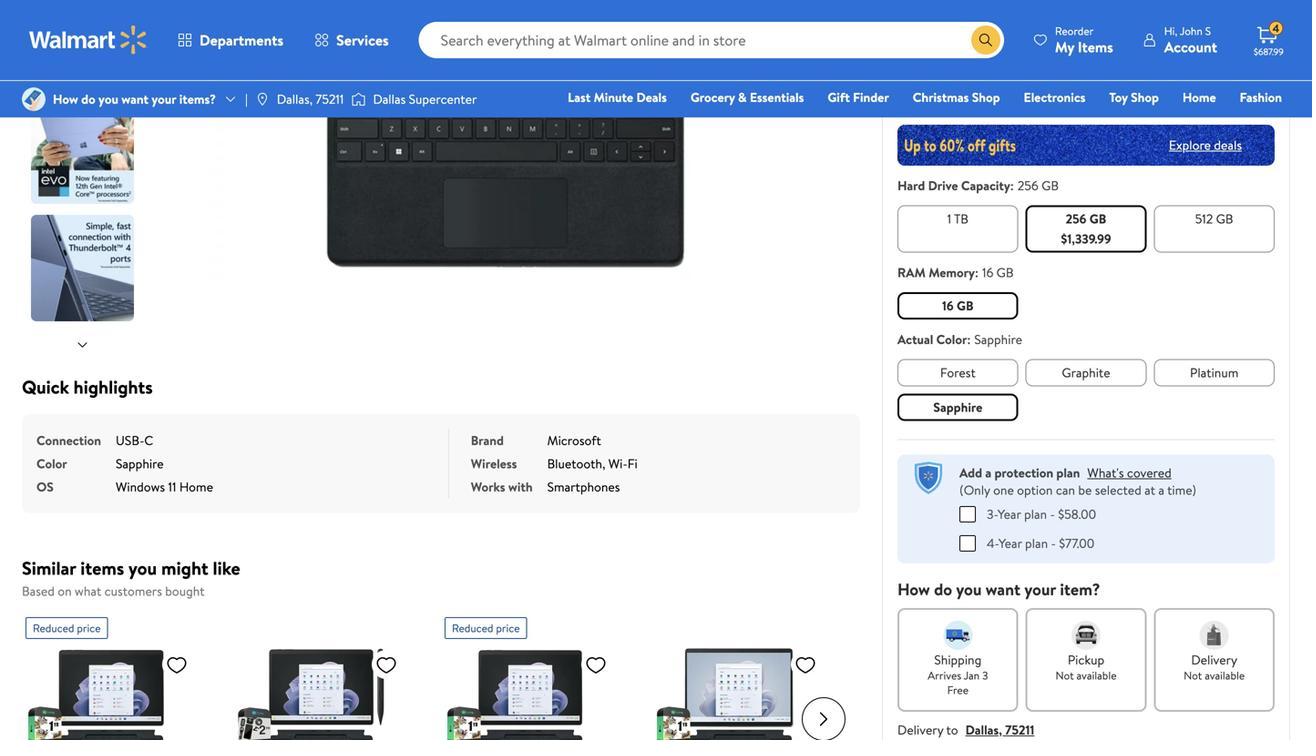 Task type: describe. For each thing, give the bounding box(es) containing it.
year for 4-
[[999, 535, 1022, 553]]

dallas supercenter
[[373, 90, 477, 108]]

price for microsoft qil-00018 surface pro 8 13" touch tablet, intel i7, 16gb/256gb, graphite bundle with microsoft surface pro signature mechanical keyboard, black and 1 yr cps enhanced protection pack image at bottom left
[[77, 621, 101, 637]]

deals
[[637, 88, 667, 106]]

minute
[[594, 88, 633, 106]]

one
[[1143, 114, 1170, 132]]

0 vertical spatial 256
[[1018, 177, 1039, 194]]

your for items?
[[152, 90, 176, 108]]

0 vertical spatial sapphire
[[975, 331, 1023, 348]]

$58.00
[[1058, 506, 1096, 523]]

one debit link
[[1134, 113, 1212, 133]]

delivery to dallas, 75211
[[898, 722, 1035, 739]]

- for $58.00
[[1050, 506, 1055, 523]]

what's
[[1088, 464, 1124, 482]]

do for how do you want your items?
[[81, 90, 95, 108]]

shipping
[[935, 651, 982, 669]]

fashion link
[[1232, 87, 1290, 107]]

not for pickup
[[1056, 668, 1074, 684]]

c
[[144, 432, 153, 450]]

add to favorites list, microsoft qil-00018 surface pro 8 13" touch tablet, intel i7, 16gb/256gb, graphite bundle with microsoft surface pro signature mechanical keyboard, black and 1 yr cps enhanced protection pack image
[[166, 654, 188, 677]]

&
[[738, 88, 747, 106]]

quick
[[22, 375, 69, 400]]

microsoft qil-00035 surface pro 9 13" touch tablet, intel i7, 16gb/256gb, sapphire bundle with microsoft surface pro signature mechanical keyboard, black and 1 year extended warranty - image 5 of 11 image
[[31, 215, 138, 322]]

reduced for microsoft qix00018 surface pro 9 13" touch tablet, intel i7, 16gb/256gb, graphite bundle with microsoft surface pro signature mechanical keyboard, black and 1 yr cps enhanced protection pack 'image'
[[452, 621, 493, 637]]

sapphire for sapphire os
[[116, 455, 164, 473]]

wpp logo image
[[912, 462, 945, 495]]

christmas
[[913, 88, 969, 106]]

you for how do you want your items?
[[98, 90, 118, 108]]

Walmart Site-Wide search field
[[419, 22, 1004, 58]]

similar items you might like based on what customers bought
[[22, 556, 240, 601]]

3-year plan - $58.00
[[987, 506, 1096, 523]]

4-Year plan - $77.00 checkbox
[[960, 536, 976, 552]]

items
[[80, 556, 124, 581]]

walmart image
[[29, 26, 148, 55]]

brand
[[471, 432, 504, 450]]

microsoft qil-00035 surface pro 9 13" touch tablet, intel i7, 16gb/256gb, sapphire bundle with microsoft surface pro signature mechanical keyboard, black and 1 year extended warranty - image 4 of 11 image
[[31, 98, 138, 204]]

16 gb button
[[898, 292, 1019, 320]]

smartphones
[[547, 478, 620, 496]]

last
[[568, 88, 591, 106]]

forest button
[[898, 359, 1019, 387]]

ram memory list
[[894, 289, 1279, 323]]

one debit
[[1143, 114, 1204, 132]]

sapphire os
[[36, 455, 164, 496]]

usb-c color
[[36, 432, 153, 473]]

1 horizontal spatial 75211
[[1005, 722, 1035, 739]]

2 product group from the left
[[445, 611, 614, 741]]

christmas shop link
[[905, 87, 1008, 107]]

price when purchased online
[[898, 22, 1032, 37]]

similar
[[22, 556, 76, 581]]

debit
[[1173, 114, 1204, 132]]

256 inside 256 gb $1,339.99
[[1066, 210, 1087, 228]]

microsoft qix00018 surface pro 9 13" touch tablet, intel i7, 16gb/256gb, graphite bundle with microsoft surface pro signature mechanical keyboard, black and 1 yr cps enhanced protection pack image
[[445, 647, 614, 741]]

customers
[[105, 583, 162, 601]]

microsoft wireless
[[471, 432, 601, 473]]

not for delivery
[[1184, 668, 1202, 684]]

to for delivery
[[946, 722, 958, 739]]

electronics link
[[1016, 87, 1094, 107]]

protection
[[995, 464, 1054, 482]]

- for $77.00
[[1051, 535, 1056, 553]]

essentials
[[750, 88, 804, 106]]

with
[[508, 478, 533, 496]]

how for how do you want your item?
[[898, 578, 930, 601]]

gb for 16 gb
[[957, 297, 974, 315]]

want for item?
[[986, 578, 1021, 601]]

 image for how do you want your items?
[[22, 87, 46, 111]]

16 gb
[[942, 297, 974, 315]]

what's covered button
[[1088, 464, 1172, 482]]

hi, john s account
[[1164, 23, 1218, 57]]

shop for christmas shop
[[972, 88, 1000, 106]]

price
[[898, 22, 922, 37]]

free
[[948, 683, 969, 698]]

christmas shop
[[913, 88, 1000, 106]]

do for how do you want your item?
[[934, 578, 952, 601]]

512
[[1195, 210, 1213, 228]]

: for sapphire
[[967, 331, 971, 348]]

buy now
[[964, 62, 1017, 83]]

microsoft qil-00035 surface pro 9 13" touch tablet, intel i7, 16gb/256gb, sapphire bundle with microsoft surface pro signature mechanical keyboard, black and 1 year extended warranty - image 3 of 11 image
[[31, 0, 138, 87]]

available for pickup
[[1077, 668, 1117, 684]]

toy shop
[[1110, 88, 1159, 106]]

3
[[982, 668, 988, 684]]

color inside usb-c color
[[36, 455, 67, 473]]

to for add
[[1176, 62, 1190, 83]]

available for delivery
[[1205, 668, 1245, 684]]

: for 16 gb
[[975, 264, 979, 281]]

4-
[[987, 535, 999, 553]]

add to favorites list, microsoft qez00001 surface pro 9 13" touch tablet, intel i5, 8gb/256gb, platinum bundle with microsoft surface pro signature mechanical keyboard, black and 1 year extended warranty image
[[795, 654, 817, 677]]

gift inside fashion gift cards
[[991, 114, 1013, 132]]

1
[[947, 210, 952, 228]]

you for similar items you might like based on what customers bought
[[128, 556, 157, 581]]

item?
[[1060, 578, 1101, 601]]

os
[[36, 478, 54, 496]]

shop for toy shop
[[1131, 88, 1159, 106]]

1 horizontal spatial a
[[1159, 481, 1165, 499]]

intent image for delivery image
[[1200, 621, 1229, 650]]

grocery & essentials link
[[683, 87, 812, 107]]

grocery & essentials
[[691, 88, 804, 106]]

1 product group from the left
[[26, 611, 195, 741]]

gift finder
[[828, 88, 889, 106]]

drive
[[928, 177, 958, 194]]

pickup
[[1068, 651, 1105, 669]]

cart
[[1193, 62, 1219, 83]]

16 inside button
[[942, 297, 954, 315]]

windows 11 home
[[116, 478, 213, 496]]

toy shop link
[[1101, 87, 1167, 107]]

your for item?
[[1025, 578, 1056, 601]]

1 vertical spatial home
[[179, 478, 213, 496]]

toy
[[1110, 88, 1128, 106]]

4-year plan - $77.00
[[987, 535, 1095, 553]]

plan for $77.00
[[1025, 535, 1048, 553]]

gb down up to sixty percent off deals. shop now. "image"
[[1042, 177, 1059, 194]]

highlights
[[74, 375, 153, 400]]

delivery for to
[[898, 722, 944, 739]]

legal information image
[[1036, 22, 1051, 36]]

covered
[[1127, 464, 1172, 482]]

platinum
[[1190, 364, 1239, 382]]

add for add a protection plan what's covered (only one option can be selected at a time)
[[960, 464, 982, 482]]

want for items?
[[121, 90, 149, 108]]

intent image for shipping image
[[944, 621, 973, 650]]

forest
[[940, 364, 976, 382]]

actual color : sapphire
[[898, 331, 1023, 348]]

actual
[[898, 331, 934, 348]]

hard drive capacity : 256 gb
[[898, 177, 1059, 194]]

how do you want your items?
[[53, 90, 216, 108]]

graphite button
[[1026, 359, 1147, 387]]

account
[[1164, 37, 1218, 57]]

add for add to cart
[[1146, 62, 1172, 83]]

3-Year plan - $58.00 checkbox
[[960, 506, 976, 523]]

0 vertical spatial home
[[1183, 88, 1216, 106]]

explore deals link
[[1162, 129, 1249, 161]]

works
[[471, 478, 505, 496]]

Search search field
[[419, 22, 1004, 58]]

fashion gift cards
[[991, 88, 1282, 132]]

windows
[[116, 478, 165, 496]]

ram memory : 16 gb
[[898, 264, 1014, 281]]

delivery not available
[[1184, 651, 1245, 684]]

you for how do you want your item?
[[956, 578, 982, 601]]



Task type: vqa. For each thing, say whether or not it's contained in the screenshot.
Pharmacy, Health & Wellness
no



Task type: locate. For each thing, give the bounding box(es) containing it.
what
[[75, 583, 101, 601]]

1 reduced price from the left
[[33, 621, 101, 637]]

gb for 512 gb
[[1216, 210, 1234, 228]]

ram
[[898, 264, 926, 281]]

add to cart
[[1146, 62, 1219, 83]]

year for 3-
[[998, 506, 1021, 523]]

0 horizontal spatial 75211
[[316, 90, 344, 108]]

0 horizontal spatial shop
[[972, 88, 1000, 106]]

you down 4-year plan - $77.00 checkbox on the bottom right of page
[[956, 578, 982, 601]]

dallas, down free
[[966, 722, 1002, 739]]

$1,339.99
[[1061, 230, 1111, 248]]

do down microsoft qil-00035 surface pro 9 13" touch tablet, intel i7, 16gb/256gb, sapphire bundle with microsoft surface pro signature mechanical keyboard, black and 1 year extended warranty - image 3 of 11
[[81, 90, 95, 108]]

reduced price down on
[[33, 621, 101, 637]]

platinum button
[[1154, 359, 1275, 387]]

0 horizontal spatial a
[[986, 464, 992, 482]]

0 horizontal spatial how
[[53, 90, 78, 108]]

available down intent image for delivery
[[1205, 668, 1245, 684]]

home link
[[1175, 87, 1225, 107]]

plan down 3-year plan - $58.00
[[1025, 535, 1048, 553]]

bluetooth, wi-fi works with
[[471, 455, 638, 496]]

0 horizontal spatial product group
[[26, 611, 195, 741]]

1 vertical spatial 256
[[1066, 210, 1087, 228]]

you down microsoft qil-00035 surface pro 9 13" touch tablet, intel i7, 16gb/256gb, sapphire bundle with microsoft surface pro signature mechanical keyboard, black and 1 year extended warranty - image 3 of 11
[[98, 90, 118, 108]]

1 horizontal spatial home
[[1183, 88, 1216, 106]]

1 horizontal spatial price
[[496, 621, 520, 637]]

shop down buy now at the right top of the page
[[972, 88, 1000, 106]]

to down free
[[946, 722, 958, 739]]

1 not from the left
[[1056, 668, 1074, 684]]

to inside button
[[1176, 62, 1190, 83]]

dallas, right |
[[277, 90, 313, 108]]

1 horizontal spatial how
[[898, 578, 930, 601]]

1 vertical spatial 16
[[942, 297, 954, 315]]

you inside similar items you might like based on what customers bought
[[128, 556, 157, 581]]

 image for dallas supercenter
[[351, 90, 366, 108]]

1 vertical spatial plan
[[1024, 506, 1047, 523]]

microsoft qil-00018 surface pro 8 13" touch tablet, intel i7, 16gb/256gb, graphite bundle with microsoft surface pro keyboard, microsoft surface slim pen 2 and 2 yr cps enhanced protection pack image
[[235, 647, 405, 741]]

at
[[1145, 481, 1156, 499]]

gb right "512"
[[1216, 210, 1234, 228]]

to left cart
[[1176, 62, 1190, 83]]

-
[[1050, 506, 1055, 523], [1051, 535, 1056, 553]]

time)
[[1168, 481, 1197, 499]]

0 horizontal spatial 256
[[1018, 177, 1039, 194]]

2 horizontal spatial  image
[[351, 90, 366, 108]]

how do you want your item?
[[898, 578, 1101, 601]]

: up forest
[[967, 331, 971, 348]]

tb
[[954, 210, 969, 228]]

reduced price for microsoft qil-00018 surface pro 8 13" touch tablet, intel i7, 16gb/256gb, graphite bundle with microsoft surface pro signature mechanical keyboard, black and 1 yr cps enhanced protection pack image at bottom left
[[33, 621, 101, 637]]

you
[[98, 90, 118, 108], [128, 556, 157, 581], [956, 578, 982, 601]]

0 horizontal spatial you
[[98, 90, 118, 108]]

home
[[1183, 88, 1216, 106], [179, 478, 213, 496]]

up to sixty percent off deals. shop now. image
[[898, 125, 1275, 166]]

256 up $1,339.99
[[1066, 210, 1087, 228]]

color
[[937, 331, 967, 348], [36, 455, 67, 473]]

sapphire inside button
[[934, 398, 983, 416]]

2 vertical spatial plan
[[1025, 535, 1048, 553]]

to
[[1176, 62, 1190, 83], [946, 722, 958, 739]]

wireless
[[471, 455, 517, 473]]

dallas, 75211 button
[[966, 722, 1035, 739]]

0 horizontal spatial not
[[1056, 668, 1074, 684]]

dallas
[[373, 90, 406, 108]]

2 reduced price from the left
[[452, 621, 520, 637]]

how for how do you want your items?
[[53, 90, 78, 108]]

 image
[[22, 87, 46, 111], [351, 90, 366, 108], [255, 92, 270, 107]]

want down '4-'
[[986, 578, 1021, 601]]

1 horizontal spatial color
[[937, 331, 967, 348]]

1 vertical spatial how
[[898, 578, 930, 601]]

color up forest
[[937, 331, 967, 348]]

1 horizontal spatial reduced
[[452, 621, 493, 637]]

1 vertical spatial your
[[1025, 578, 1056, 601]]

home down cart
[[1183, 88, 1216, 106]]

price for microsoft qix00018 surface pro 9 13" touch tablet, intel i7, 16gb/256gb, graphite bundle with microsoft surface pro signature mechanical keyboard, black and 1 yr cps enhanced protection pack 'image'
[[496, 621, 520, 637]]

0 vertical spatial add
[[1146, 62, 1172, 83]]

john
[[1180, 23, 1203, 39]]

a left one
[[986, 464, 992, 482]]

departments button
[[162, 18, 299, 62]]

a right at
[[1159, 481, 1165, 499]]

512 gb button
[[1154, 205, 1275, 253]]

microsoft qil-00018 surface pro 8 13" touch tablet, intel i7, 16gb/256gb, graphite bundle with microsoft surface pro signature mechanical keyboard, black and 1 yr cps enhanced protection pack image
[[26, 647, 195, 741]]

0 vertical spatial do
[[81, 90, 95, 108]]

dallas, 75211
[[277, 90, 344, 108]]

11
[[168, 478, 176, 496]]

0 vertical spatial delivery
[[1191, 651, 1238, 669]]

plan left the 'what's'
[[1057, 464, 1080, 482]]

0 horizontal spatial to
[[946, 722, 958, 739]]

0 vertical spatial plan
[[1057, 464, 1080, 482]]

1 horizontal spatial available
[[1205, 668, 1245, 684]]

|
[[245, 90, 248, 108]]

services
[[336, 30, 389, 50]]

$687.99
[[1254, 46, 1284, 58]]

finder
[[853, 88, 889, 106]]

0 vertical spatial your
[[152, 90, 176, 108]]

1 price from the left
[[77, 621, 101, 637]]

: up the 16 gb button
[[975, 264, 979, 281]]

1 vertical spatial want
[[986, 578, 1021, 601]]

1 reduced from the left
[[33, 621, 74, 637]]

now
[[991, 62, 1017, 83]]

based
[[22, 583, 55, 601]]

1 horizontal spatial add
[[1146, 62, 1172, 83]]

available inside delivery not available
[[1205, 668, 1245, 684]]

color up os
[[36, 455, 67, 473]]

gift cards link
[[983, 113, 1057, 133]]

0 vertical spatial dallas,
[[277, 90, 313, 108]]

0 vertical spatial :
[[1011, 177, 1014, 194]]

hard drive capacity list
[[894, 202, 1279, 256]]

like
[[213, 556, 240, 581]]

fi
[[628, 455, 638, 473]]

 image down microsoft qil-00035 surface pro 9 13" touch tablet, intel i7, 16gb/256gb, sapphire bundle with microsoft surface pro signature mechanical keyboard, black and 1 year extended warranty - image 3 of 11
[[22, 87, 46, 111]]

0 horizontal spatial reduced
[[33, 621, 74, 637]]

2 vertical spatial :
[[967, 331, 971, 348]]

add inside add a protection plan what's covered (only one option can be selected at a time)
[[960, 464, 982, 482]]

available inside pickup not available
[[1077, 668, 1117, 684]]

0 horizontal spatial do
[[81, 90, 95, 108]]

gb inside button
[[957, 297, 974, 315]]

1 vertical spatial add
[[960, 464, 982, 482]]

1 horizontal spatial gift
[[991, 114, 1013, 132]]

1 horizontal spatial 16
[[982, 264, 994, 281]]

add to favorites list, microsoft qil-00018 surface pro 8 13" touch tablet, intel i7, 16gb/256gb, graphite bundle with microsoft surface pro keyboard, microsoft surface slim pen 2 and 2 yr cps enhanced protection pack image
[[375, 654, 397, 677]]

services button
[[299, 18, 404, 62]]

fashion
[[1240, 88, 1282, 106]]

sapphire up windows
[[116, 455, 164, 473]]

selected
[[1095, 481, 1142, 499]]

:
[[1011, 177, 1014, 194], [975, 264, 979, 281], [967, 331, 971, 348]]

1 vertical spatial year
[[999, 535, 1022, 553]]

plan inside add a protection plan what's covered (only one option can be selected at a time)
[[1057, 464, 1080, 482]]

buy
[[964, 62, 987, 83]]

512 gb
[[1195, 210, 1234, 228]]

when
[[925, 22, 950, 37]]

connection
[[36, 432, 101, 450]]

microsoft qil-00035 surface pro 9 13" touch tablet, intel i7, 16gb/256gb, sapphire bundle with microsoft surface pro signature mechanical keyboard, black and 1 year extended warranty image
[[210, 0, 793, 283]]

0 horizontal spatial gift
[[828, 88, 850, 106]]

microsoft qez00001 surface pro 9 13" touch tablet, intel i5, 8gb/256gb, platinum bundle with microsoft surface pro signature mechanical keyboard, black and 1 year extended warranty image
[[654, 647, 824, 741]]

 image for dallas, 75211
[[255, 92, 270, 107]]

sapphire inside sapphire os
[[116, 455, 164, 473]]

1 vertical spatial do
[[934, 578, 952, 601]]

0 horizontal spatial delivery
[[898, 722, 944, 739]]

1 horizontal spatial :
[[975, 264, 979, 281]]

1 horizontal spatial do
[[934, 578, 952, 601]]

my
[[1055, 37, 1075, 57]]

your left "items?"
[[152, 90, 176, 108]]

1 vertical spatial -
[[1051, 535, 1056, 553]]

plan down option on the right of the page
[[1024, 506, 1047, 523]]

do up intent image for shipping in the bottom of the page
[[934, 578, 952, 601]]

reduced down on
[[33, 621, 74, 637]]

add left one
[[960, 464, 982, 482]]

delivery down arrives at the right bottom of the page
[[898, 722, 944, 739]]

1 vertical spatial sapphire
[[934, 398, 983, 416]]

gb up $1,339.99
[[1090, 210, 1107, 228]]

want left "items?"
[[121, 90, 149, 108]]

plan for $58.00
[[1024, 506, 1047, 523]]

walmart+ link
[[1220, 113, 1290, 133]]

2 horizontal spatial :
[[1011, 177, 1014, 194]]

1 vertical spatial :
[[975, 264, 979, 281]]

arrives
[[928, 668, 962, 684]]

1 vertical spatial 75211
[[1005, 722, 1035, 739]]

0 horizontal spatial color
[[36, 455, 67, 473]]

0 vertical spatial how
[[53, 90, 78, 108]]

0 horizontal spatial available
[[1077, 668, 1117, 684]]

1 horizontal spatial you
[[128, 556, 157, 581]]

1 horizontal spatial reduced price
[[452, 621, 520, 637]]

sapphire for sapphire
[[934, 398, 983, 416]]

1 horizontal spatial want
[[986, 578, 1021, 601]]

reduced up microsoft qix00018 surface pro 9 13" touch tablet, intel i7, 16gb/256gb, graphite bundle with microsoft surface pro signature mechanical keyboard, black and 1 yr cps enhanced protection pack 'image'
[[452, 621, 493, 637]]

75211
[[316, 90, 344, 108], [1005, 722, 1035, 739]]

- left $58.00
[[1050, 506, 1055, 523]]

0 horizontal spatial add
[[960, 464, 982, 482]]

cards
[[1017, 114, 1049, 132]]

price down what
[[77, 621, 101, 637]]

0 vertical spatial year
[[998, 506, 1021, 523]]

last minute deals
[[568, 88, 667, 106]]

0 horizontal spatial 16
[[942, 297, 954, 315]]

0 horizontal spatial dallas,
[[277, 90, 313, 108]]

gb right memory on the top right of the page
[[997, 264, 1014, 281]]

 image right |
[[255, 92, 270, 107]]

gb inside button
[[1216, 210, 1234, 228]]

gift left finder on the top of the page
[[828, 88, 850, 106]]

delivery inside delivery not available
[[1191, 651, 1238, 669]]

price up microsoft qix00018 surface pro 9 13" touch tablet, intel i7, 16gb/256gb, graphite bundle with microsoft surface pro signature mechanical keyboard, black and 1 yr cps enhanced protection pack 'image'
[[496, 621, 520, 637]]

product group
[[26, 611, 195, 741], [445, 611, 614, 741]]

home right 11
[[179, 478, 213, 496]]

2 vertical spatial sapphire
[[116, 455, 164, 473]]

hard
[[898, 177, 925, 194]]

dallas,
[[277, 90, 313, 108], [966, 722, 1002, 739]]

shop right toy
[[1131, 88, 1159, 106]]

0 horizontal spatial your
[[152, 90, 176, 108]]

0 vertical spatial 75211
[[316, 90, 344, 108]]

2 shop from the left
[[1131, 88, 1159, 106]]

plan
[[1057, 464, 1080, 482], [1024, 506, 1047, 523], [1025, 535, 1048, 553]]

not down 'intent image for pickup'
[[1056, 668, 1074, 684]]

1 available from the left
[[1077, 668, 1117, 684]]

next image image
[[75, 338, 90, 353]]

reduced for microsoft qil-00018 surface pro 8 13" touch tablet, intel i7, 16gb/256gb, graphite bundle with microsoft surface pro signature mechanical keyboard, black and 1 yr cps enhanced protection pack image at bottom left
[[33, 621, 74, 637]]

(only
[[960, 481, 990, 499]]

add a protection plan what's covered (only one option can be selected at a time)
[[960, 464, 1197, 499]]

shipping arrives jan 3 free
[[928, 651, 988, 698]]

2 reduced from the left
[[452, 621, 493, 637]]

sapphire up forest
[[975, 331, 1023, 348]]

1 vertical spatial to
[[946, 722, 958, 739]]

your
[[152, 90, 176, 108], [1025, 578, 1056, 601]]

gb up actual color : sapphire
[[957, 297, 974, 315]]

actual color list
[[894, 356, 1279, 425]]

1 vertical spatial delivery
[[898, 722, 944, 739]]

16 down memory on the top right of the page
[[942, 297, 954, 315]]

1 horizontal spatial to
[[1176, 62, 1190, 83]]

walmart+
[[1228, 114, 1282, 132]]

shop inside "link"
[[972, 88, 1000, 106]]

search icon image
[[979, 33, 993, 47]]

0 horizontal spatial price
[[77, 621, 101, 637]]

1 horizontal spatial  image
[[255, 92, 270, 107]]

not inside pickup not available
[[1056, 668, 1074, 684]]

0 horizontal spatial  image
[[22, 87, 46, 111]]

256 right capacity
[[1018, 177, 1039, 194]]

gift left cards
[[991, 114, 1013, 132]]

capacity
[[961, 177, 1011, 194]]

available down 'intent image for pickup'
[[1077, 668, 1117, 684]]

0 horizontal spatial home
[[179, 478, 213, 496]]

how
[[53, 90, 78, 108], [898, 578, 930, 601]]

0 vertical spatial to
[[1176, 62, 1190, 83]]

0 horizontal spatial :
[[967, 331, 971, 348]]

0 vertical spatial 16
[[982, 264, 994, 281]]

gb
[[1042, 177, 1059, 194], [1090, 210, 1107, 228], [1216, 210, 1234, 228], [997, 264, 1014, 281], [957, 297, 974, 315]]

graphite
[[1062, 364, 1111, 382]]

1 horizontal spatial product group
[[445, 611, 614, 741]]

add inside button
[[1146, 62, 1172, 83]]

2 price from the left
[[496, 621, 520, 637]]

year down 3-year plan - $58.00
[[999, 535, 1022, 553]]

not down intent image for delivery
[[1184, 668, 1202, 684]]

1 shop from the left
[[972, 88, 1000, 106]]

delivery for not
[[1191, 651, 1238, 669]]

gb for 256 gb $1,339.99
[[1090, 210, 1107, 228]]

year down one
[[998, 506, 1021, 523]]

0 horizontal spatial want
[[121, 90, 149, 108]]

1 horizontal spatial dallas,
[[966, 722, 1002, 739]]

usb-
[[116, 432, 144, 450]]

microsoft
[[547, 432, 601, 450]]

0 horizontal spatial reduced price
[[33, 621, 101, 637]]

you up customers
[[128, 556, 157, 581]]

delivery down intent image for delivery
[[1191, 651, 1238, 669]]

not inside delivery not available
[[1184, 668, 1202, 684]]

3-
[[987, 506, 998, 523]]

1 horizontal spatial not
[[1184, 668, 1202, 684]]

16 right memory on the top right of the page
[[982, 264, 994, 281]]

1 horizontal spatial 256
[[1066, 210, 1087, 228]]

: down gift cards link
[[1011, 177, 1014, 194]]

0 vertical spatial -
[[1050, 506, 1055, 523]]

gb inside 256 gb $1,339.99
[[1090, 210, 1107, 228]]

2 available from the left
[[1205, 668, 1245, 684]]

1 horizontal spatial delivery
[[1191, 651, 1238, 669]]

deals
[[1214, 136, 1242, 154]]

reduced price for microsoft qix00018 surface pro 9 13" touch tablet, intel i7, 16gb/256gb, graphite bundle with microsoft surface pro signature mechanical keyboard, black and 1 yr cps enhanced protection pack 'image'
[[452, 621, 520, 637]]

add to favorites list, microsoft qix00018 surface pro 9 13" touch tablet, intel i7, 16gb/256gb, graphite bundle with microsoft surface pro signature mechanical keyboard, black and 1 yr cps enhanced protection pack image
[[585, 654, 607, 677]]

intent image for pickup image
[[1072, 621, 1101, 650]]

on
[[58, 583, 72, 601]]

0 vertical spatial want
[[121, 90, 149, 108]]

add up toy shop
[[1146, 62, 1172, 83]]

sapphire down forest button
[[934, 398, 983, 416]]

2 not from the left
[[1184, 668, 1202, 684]]

next slide for similar items you might like list image
[[802, 698, 846, 741]]

- left $77.00 at the bottom right of the page
[[1051, 535, 1056, 553]]

1 vertical spatial dallas,
[[966, 722, 1002, 739]]

1 horizontal spatial your
[[1025, 578, 1056, 601]]

s
[[1205, 23, 1211, 39]]

1 vertical spatial gift
[[991, 114, 1013, 132]]

reduced price
[[33, 621, 101, 637], [452, 621, 520, 637]]

sapphire
[[975, 331, 1023, 348], [934, 398, 983, 416], [116, 455, 164, 473]]

online
[[1004, 22, 1032, 37]]

might
[[161, 556, 208, 581]]

be
[[1078, 481, 1092, 499]]

can
[[1056, 481, 1075, 499]]

1 tb
[[947, 210, 969, 228]]

1 vertical spatial color
[[36, 455, 67, 473]]

 image left dallas
[[351, 90, 366, 108]]

2 horizontal spatial you
[[956, 578, 982, 601]]

0 vertical spatial gift
[[828, 88, 850, 106]]

reduced price up microsoft qix00018 surface pro 9 13" touch tablet, intel i7, 16gb/256gb, graphite bundle with microsoft surface pro signature mechanical keyboard, black and 1 yr cps enhanced protection pack 'image'
[[452, 621, 520, 637]]

1 horizontal spatial shop
[[1131, 88, 1159, 106]]

quick highlights
[[22, 375, 153, 400]]

0 vertical spatial color
[[937, 331, 967, 348]]

your left item?
[[1025, 578, 1056, 601]]



